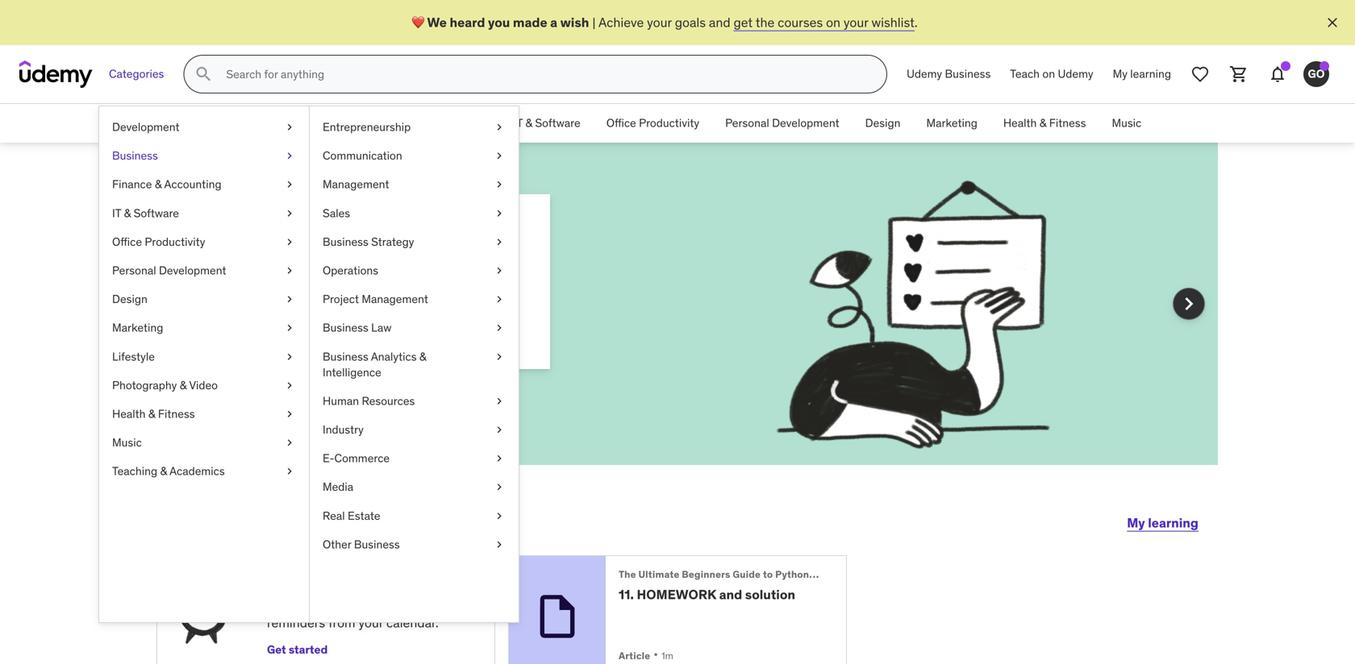 Task type: vqa. For each thing, say whether or not it's contained in the screenshot.
student
no



Task type: describe. For each thing, give the bounding box(es) containing it.
goals
[[675, 14, 706, 30]]

health for the rightmost health & fitness link
[[1003, 116, 1037, 130]]

xsmall image for marketing
[[283, 320, 296, 336]]

learn
[[374, 573, 405, 589]]

the ultimate beginners guide to python programming 11. homework and solution
[[619, 569, 877, 603]]

and inside the ultimate beginners guide to python programming 11. homework and solution
[[719, 587, 742, 603]]

xsmall image for health & fitness
[[283, 407, 296, 422]]

personal development for health & fitness
[[725, 116, 839, 130]]

time to make it come true.
[[215, 301, 371, 318]]

toward
[[389, 319, 429, 336]]

1 horizontal spatial a
[[550, 14, 557, 30]]

shopping cart with 0 items image
[[1229, 65, 1249, 84]]

business analytics & intelligence
[[323, 349, 426, 380]]

finance for lifestyle
[[112, 177, 152, 192]]

1 horizontal spatial courses
[[778, 14, 823, 30]]

xsmall image for finance & accounting
[[283, 177, 296, 193]]

my learning for top my learning link
[[1113, 67, 1171, 81]]

xsmall image for business strategy
[[493, 234, 506, 250]]

get for the
[[371, 301, 392, 318]]

health & fitness for the bottommost health & fitness link
[[112, 407, 195, 421]]

ultimate
[[638, 569, 680, 581]]

accounting for lifestyle
[[164, 177, 221, 192]]

beginners
[[682, 569, 730, 581]]

video
[[189, 378, 218, 393]]

get started
[[267, 643, 328, 658]]

personal for lifestyle
[[112, 263, 156, 278]]

estate
[[348, 509, 380, 523]]

it & software for health & fitness
[[514, 116, 581, 130]]

other
[[323, 538, 351, 552]]

let's
[[156, 503, 218, 537]]

entrepreneurship
[[323, 120, 411, 134]]

xsmall image for design
[[283, 292, 296, 307]]

business down development link
[[112, 149, 158, 163]]

academics
[[170, 464, 225, 479]]

it & software link for health & fitness
[[501, 104, 593, 143]]

business left teach
[[945, 67, 991, 81]]

notifications image
[[1268, 65, 1287, 84]]

1 vertical spatial fitness
[[158, 407, 195, 421]]

schedule
[[267, 573, 325, 589]]

operations link
[[310, 256, 519, 285]]

solution
[[745, 587, 795, 603]]

did
[[215, 213, 273, 255]]

0 horizontal spatial music link
[[99, 429, 309, 457]]

calendar.
[[386, 615, 439, 632]]

programming
[[812, 569, 877, 581]]

industry
[[323, 423, 364, 437]]

get
[[734, 14, 753, 30]]

1 horizontal spatial you
[[488, 14, 510, 30]]

xsmall image for personal development
[[283, 263, 296, 279]]

1 horizontal spatial health & fitness link
[[990, 104, 1099, 143]]

human resources
[[323, 394, 415, 409]]

0 vertical spatial my
[[1113, 67, 1128, 81]]

xsmall image for human resources
[[493, 394, 506, 409]]

first
[[335, 319, 358, 336]]

marketing link for lifestyle
[[99, 314, 309, 343]]

health & fitness for the rightmost health & fitness link
[[1003, 116, 1086, 130]]

& inside the business analytics & intelligence
[[419, 349, 426, 364]]

office productivity link for health & fitness
[[593, 104, 712, 143]]

other business
[[323, 538, 400, 552]]

did you make a wish?
[[215, 213, 459, 295]]

1 vertical spatial my
[[1127, 515, 1145, 532]]

real estate link
[[310, 502, 519, 531]]

it
[[295, 301, 303, 318]]

finance & accounting for lifestyle
[[112, 177, 221, 192]]

finance for health & fitness
[[378, 116, 418, 130]]

business up operations
[[323, 235, 368, 249]]

step
[[361, 319, 387, 336]]

1 horizontal spatial fitness
[[1049, 116, 1086, 130]]

real
[[323, 509, 345, 523]]

get the courses on your wishlist link
[[734, 14, 915, 30]]

your inside get the courses on your wishlist
[[483, 301, 508, 318]]

the
[[619, 569, 636, 581]]

xsmall image for sales
[[493, 206, 506, 221]]

productivity for health & fitness
[[639, 116, 699, 130]]

make for to
[[261, 301, 292, 318]]

go link
[[1297, 55, 1336, 94]]

gary
[[412, 503, 477, 537]]

xsmall image for entrepreneurship
[[493, 119, 506, 135]]

industry link
[[310, 416, 519, 445]]

python
[[775, 569, 809, 581]]

up.
[[392, 597, 410, 614]]

to inside "schedule time to learn a little each day adds up. get reminders from your calendar."
[[359, 573, 371, 589]]

❤️   we heard you made a wish | achieve your goals and get the courses on your wishlist .
[[412, 14, 918, 30]]

wish
[[560, 14, 589, 30]]

business strategy
[[323, 235, 414, 249]]

0 vertical spatial music link
[[1099, 104, 1155, 143]]

real estate
[[323, 509, 380, 523]]

design link for lifestyle
[[99, 285, 309, 314]]

marketing for lifestyle
[[112, 321, 163, 335]]

it & software link for lifestyle
[[99, 199, 309, 228]]

come
[[306, 301, 338, 318]]

xsmall image for media
[[493, 480, 506, 496]]

|
[[592, 14, 596, 30]]

teach on udemy
[[1010, 67, 1094, 81]]

make for you
[[345, 213, 434, 255]]

lifestyle link
[[99, 343, 309, 371]]

adds
[[361, 597, 389, 614]]

communication link
[[310, 142, 519, 170]]

1 udemy from the left
[[907, 67, 942, 81]]

xsmall image for communication
[[493, 148, 506, 164]]

teaching & academics link
[[99, 457, 309, 486]]

your left .
[[844, 14, 868, 30]]

personal development for lifestyle
[[112, 263, 226, 278]]

get the courses on your wishlist
[[215, 301, 508, 336]]

xsmall image for office productivity
[[283, 234, 296, 250]]

we
[[427, 14, 447, 30]]

photography & video link
[[99, 371, 309, 400]]

law
[[371, 321, 392, 335]]

business down 'true.'
[[323, 321, 368, 335]]

1 horizontal spatial wishlist
[[872, 14, 915, 30]]

operations
[[323, 263, 378, 278]]

true.
[[341, 301, 368, 318]]

it & software for lifestyle
[[112, 206, 179, 220]]

homework
[[637, 587, 716, 603]]

get the courses on your wishlist link
[[215, 301, 508, 336]]

1 vertical spatial my learning link
[[1127, 504, 1199, 543]]

schedule time to learn a little each day adds up. get reminders from your calendar.
[[267, 573, 439, 632]]

0 vertical spatial on
[[826, 14, 841, 30]]

goals.
[[460, 319, 494, 336]]

udemy business
[[907, 67, 991, 81]]

learning,
[[290, 503, 407, 537]]

reminders
[[267, 615, 325, 632]]

teach
[[1010, 67, 1040, 81]]

11.
[[619, 587, 634, 603]]

xsmall image for business law
[[493, 320, 506, 336]]

project
[[323, 292, 359, 307]]

business inside the business analytics & intelligence
[[323, 349, 368, 364]]

you have alerts image
[[1320, 61, 1329, 71]]

little
[[278, 597, 304, 614]]

xsmall image for other business
[[493, 537, 506, 553]]

xsmall image for photography & video
[[283, 378, 296, 394]]

project management link
[[310, 285, 519, 314]]

started
[[289, 643, 328, 658]]

business up communication on the top left of page
[[307, 116, 353, 130]]

teaching & academics
[[112, 464, 225, 479]]



Task type: locate. For each thing, give the bounding box(es) containing it.
categories
[[109, 67, 164, 81]]

media link
[[310, 473, 519, 502]]

0 horizontal spatial office
[[112, 235, 142, 249]]

courses
[[778, 14, 823, 30], [417, 301, 462, 318]]

business link for lifestyle
[[99, 142, 309, 170]]

design for lifestyle
[[112, 292, 147, 307]]

1 horizontal spatial design
[[865, 116, 901, 130]]

health & fitness down photography
[[112, 407, 195, 421]]

1 horizontal spatial software
[[535, 116, 581, 130]]

project management
[[323, 292, 428, 307]]

0 vertical spatial learning
[[1130, 67, 1171, 81]]

0 vertical spatial the
[[756, 14, 775, 30]]

finance & accounting link for lifestyle
[[99, 170, 309, 199]]

1 vertical spatial music link
[[99, 429, 309, 457]]

management up toward
[[362, 292, 428, 307]]

personal development link for health & fitness
[[712, 104, 852, 143]]

office productivity link
[[593, 104, 712, 143], [99, 228, 309, 256]]

analytics
[[371, 349, 417, 364]]

xsmall image inside "business law" link
[[493, 320, 506, 336]]

the right get
[[756, 14, 775, 30]]

0 vertical spatial personal
[[725, 116, 769, 130]]

to inside carousel element
[[246, 301, 258, 318]]

1 vertical spatial finance & accounting
[[112, 177, 221, 192]]

xsmall image inside operations link
[[493, 263, 506, 279]]

article • 1m
[[619, 647, 673, 664]]

design link for health & fitness
[[852, 104, 914, 143]]

1 horizontal spatial office
[[606, 116, 636, 130]]

0 horizontal spatial you
[[280, 213, 338, 255]]

wishlist up udemy business
[[872, 14, 915, 30]]

finance & accounting link down development link
[[99, 170, 309, 199]]

2 horizontal spatial the
[[756, 14, 775, 30]]

get for started
[[267, 643, 286, 658]]

xsmall image inside office productivity link
[[283, 234, 296, 250]]

0 vertical spatial office productivity link
[[593, 104, 712, 143]]

article
[[619, 650, 650, 663]]

xsmall image inside "business strategy" link
[[493, 234, 506, 250]]

0 horizontal spatial personal development
[[112, 263, 226, 278]]

business up intelligence
[[323, 349, 368, 364]]

development for lifestyle
[[159, 263, 226, 278]]

office productivity for health & fitness
[[606, 116, 699, 130]]

business down estate on the bottom of the page
[[354, 538, 400, 552]]

my learning
[[1113, 67, 1171, 81], [1127, 515, 1199, 532]]

marketing down 'udemy business' link
[[926, 116, 978, 130]]

1 vertical spatial office productivity
[[112, 235, 205, 249]]

0 vertical spatial fitness
[[1049, 116, 1086, 130]]

xsmall image for music
[[283, 435, 296, 451]]

0 horizontal spatial marketing link
[[99, 314, 309, 343]]

Search for anything text field
[[223, 61, 867, 88]]

my learning link
[[1103, 55, 1181, 94], [1127, 504, 1199, 543]]

fitness down teach on udemy link at the top of the page
[[1049, 116, 1086, 130]]

2 vertical spatial get
[[267, 643, 286, 658]]

on inside teach on udemy link
[[1043, 67, 1055, 81]]

from
[[328, 615, 355, 632]]

0 horizontal spatial fitness
[[158, 407, 195, 421]]

xsmall image inside human resources link
[[493, 394, 506, 409]]

1 horizontal spatial office productivity
[[606, 116, 699, 130]]

xsmall image inside health & fitness link
[[283, 407, 296, 422]]

xsmall image for industry
[[493, 422, 506, 438]]

1 vertical spatial my learning
[[1127, 515, 1199, 532]]

0 horizontal spatial marketing
[[112, 321, 163, 335]]

next image
[[1176, 291, 1202, 317]]

0 horizontal spatial health & fitness link
[[99, 400, 309, 429]]

to right time
[[246, 301, 258, 318]]

accounting for health & fitness
[[430, 116, 488, 130]]

teach on udemy link
[[1001, 55, 1103, 94]]

0 vertical spatial finance & accounting
[[378, 116, 488, 130]]

communication
[[323, 149, 402, 163]]

a up operations link
[[440, 213, 459, 255]]

you up operations
[[280, 213, 338, 255]]

carousel element
[[137, 143, 1218, 504]]

0 vertical spatial personal development
[[725, 116, 839, 130]]

xsmall image
[[283, 119, 296, 135], [493, 119, 506, 135], [493, 148, 506, 164], [283, 177, 296, 193], [493, 177, 506, 193], [493, 206, 506, 221], [283, 234, 296, 250], [283, 292, 296, 307], [493, 292, 506, 307], [283, 320, 296, 336], [493, 320, 506, 336], [283, 349, 296, 365], [283, 407, 296, 422], [493, 422, 506, 438], [283, 435, 296, 451], [493, 451, 506, 467], [493, 480, 506, 496], [493, 508, 506, 524]]

11. homework and solution link
[[619, 587, 820, 603]]

wishlist image
[[1191, 65, 1210, 84]]

1 horizontal spatial finance & accounting
[[378, 116, 488, 130]]

day
[[338, 597, 358, 614]]

health down teach
[[1003, 116, 1037, 130]]

xsmall image inside communication link
[[493, 148, 506, 164]]

1 vertical spatial health & fitness link
[[99, 400, 309, 429]]

xsmall image for operations
[[493, 263, 506, 279]]

1 vertical spatial it & software link
[[99, 199, 309, 228]]

1 horizontal spatial health & fitness
[[1003, 116, 1086, 130]]

health & fitness down teach on udemy link at the top of the page
[[1003, 116, 1086, 130]]

1 vertical spatial finance
[[112, 177, 152, 192]]

xsmall image inside sales link
[[493, 206, 506, 221]]

xsmall image inside lifestyle link
[[283, 349, 296, 365]]

health & fitness link down video
[[99, 400, 309, 429]]

e-commerce
[[323, 451, 390, 466]]

personal
[[725, 116, 769, 130], [112, 263, 156, 278]]

0 horizontal spatial it & software
[[112, 206, 179, 220]]

my
[[1113, 67, 1128, 81], [1127, 515, 1145, 532]]

my learning inside my learning link
[[1113, 67, 1171, 81]]

0 horizontal spatial get
[[267, 643, 286, 658]]

udemy right teach
[[1058, 67, 1094, 81]]

2 horizontal spatial get
[[413, 597, 434, 614]]

1 vertical spatial on
[[1043, 67, 1055, 81]]

0 vertical spatial marketing link
[[914, 104, 990, 143]]

wish?
[[215, 253, 309, 295]]

1 horizontal spatial personal development link
[[712, 104, 852, 143]]

office for health & fitness
[[606, 116, 636, 130]]

0 horizontal spatial finance & accounting link
[[99, 170, 309, 199]]

1 horizontal spatial it & software
[[514, 116, 581, 130]]

xsmall image for project management
[[493, 292, 506, 307]]

get left the started at the bottom left of page
[[267, 643, 286, 658]]

development link
[[99, 113, 309, 142]]

make left "it"
[[261, 301, 292, 318]]

marketing up lifestyle in the bottom left of the page
[[112, 321, 163, 335]]

1 horizontal spatial design link
[[852, 104, 914, 143]]

design link
[[852, 104, 914, 143], [99, 285, 309, 314]]

courses up toward
[[417, 301, 462, 318]]

lifestyle
[[112, 349, 155, 364]]

xsmall image inside teaching & academics link
[[283, 464, 296, 480]]

udemy business link
[[897, 55, 1001, 94]]

get inside get the courses on your wishlist
[[371, 301, 392, 318]]

.
[[915, 14, 918, 30]]

courses right get
[[778, 14, 823, 30]]

human resources link
[[310, 387, 519, 416]]

categories button
[[99, 55, 174, 94]]

you inside the did you make a wish?
[[280, 213, 338, 255]]

1 horizontal spatial finance & accounting link
[[366, 104, 501, 143]]

office productivity
[[606, 116, 699, 130], [112, 235, 205, 249]]

get
[[371, 301, 392, 318], [413, 597, 434, 614], [267, 643, 286, 658]]

business law link
[[310, 314, 519, 343]]

time
[[328, 573, 356, 589]]

1 vertical spatial health
[[112, 407, 146, 421]]

0 vertical spatial health & fitness link
[[990, 104, 1099, 143]]

heard
[[450, 14, 485, 30]]

1 vertical spatial get
[[413, 597, 434, 614]]

and left get
[[709, 14, 731, 30]]

xsmall image for teaching & academics
[[283, 464, 296, 480]]

xsmall image inside photography & video link
[[283, 378, 296, 394]]

0 vertical spatial it
[[514, 116, 523, 130]]

media
[[323, 480, 353, 495]]

take
[[285, 319, 311, 336]]

finance & accounting link
[[366, 104, 501, 143], [99, 170, 309, 199]]

each
[[307, 597, 335, 614]]

2 vertical spatial the
[[313, 319, 332, 336]]

finance
[[378, 116, 418, 130], [112, 177, 152, 192]]

get inside "schedule time to learn a little each day adds up. get reminders from your calendar."
[[413, 597, 434, 614]]

2 udemy from the left
[[1058, 67, 1094, 81]]

wishlist
[[872, 14, 915, 30], [215, 319, 258, 336]]

close image
[[1325, 15, 1341, 31]]

•
[[654, 647, 658, 664]]

1 horizontal spatial music link
[[1099, 104, 1155, 143]]

1 vertical spatial it
[[112, 206, 121, 220]]

1 horizontal spatial health
[[1003, 116, 1037, 130]]

wishlist inside get the courses on your wishlist
[[215, 319, 258, 336]]

0 horizontal spatial design link
[[99, 285, 309, 314]]

it & software link
[[501, 104, 593, 143], [99, 199, 309, 228]]

get up calendar.
[[413, 597, 434, 614]]

to inside the ultimate beginners guide to python programming 11. homework and solution
[[763, 569, 773, 581]]

your up goals.
[[483, 301, 508, 318]]

finance & accounting down development link
[[112, 177, 221, 192]]

make inside the did you make a wish?
[[345, 213, 434, 255]]

2 vertical spatial and
[[719, 587, 742, 603]]

2 horizontal spatial on
[[1043, 67, 1055, 81]]

the inside get the courses on your wishlist
[[395, 301, 414, 318]]

submit search image
[[194, 65, 213, 84]]

marketing link up video
[[99, 314, 309, 343]]

xsmall image inside the industry link
[[493, 422, 506, 438]]

and down the 'guide'
[[719, 587, 742, 603]]

personal development link for lifestyle
[[99, 256, 309, 285]]

management inside project management link
[[362, 292, 428, 307]]

0 vertical spatial accounting
[[430, 116, 488, 130]]

office productivity for lifestyle
[[112, 235, 205, 249]]

business analytics & intelligence link
[[310, 343, 519, 387]]

xsmall image inside real estate link
[[493, 508, 506, 524]]

to
[[246, 301, 258, 318], [763, 569, 773, 581], [359, 573, 371, 589]]

health
[[1003, 116, 1037, 130], [112, 407, 146, 421]]

learning for the bottommost my learning link
[[1148, 515, 1199, 532]]

1 unread notification image
[[1281, 61, 1291, 71]]

productivity for lifestyle
[[145, 235, 205, 249]]

your left goals.
[[432, 319, 457, 336]]

finance & accounting link up management link
[[366, 104, 501, 143]]

your left goals on the top of page
[[647, 14, 672, 30]]

and inside carousel element
[[261, 319, 282, 336]]

office
[[606, 116, 636, 130], [112, 235, 142, 249]]

a
[[267, 597, 275, 614]]

0 horizontal spatial office productivity
[[112, 235, 205, 249]]

finance & accounting link for health & fitness
[[366, 104, 501, 143]]

xsmall image inside "music" link
[[283, 435, 296, 451]]

business link for health & fitness
[[294, 104, 366, 143]]

it for lifestyle
[[112, 206, 121, 220]]

finance & accounting for health & fitness
[[378, 116, 488, 130]]

0 horizontal spatial health
[[112, 407, 146, 421]]

udemy image
[[19, 61, 93, 88]]

marketing link down 'udemy business' link
[[914, 104, 990, 143]]

music
[[1112, 116, 1142, 130], [112, 436, 142, 450]]

music for "music" link to the left
[[112, 436, 142, 450]]

xsmall image inside project management link
[[493, 292, 506, 307]]

get up 'law'
[[371, 301, 392, 318]]

0 horizontal spatial productivity
[[145, 235, 205, 249]]

0 horizontal spatial finance & accounting
[[112, 177, 221, 192]]

personal for health & fitness
[[725, 116, 769, 130]]

1 vertical spatial the
[[395, 301, 414, 318]]

you left made
[[488, 14, 510, 30]]

0 horizontal spatial finance
[[112, 177, 152, 192]]

teaching
[[112, 464, 157, 479]]

0 vertical spatial it & software link
[[501, 104, 593, 143]]

marketing
[[926, 116, 978, 130], [112, 321, 163, 335]]

xsmall image for business analytics & intelligence
[[493, 349, 506, 365]]

management inside management link
[[323, 177, 389, 192]]

office productivity link for lifestyle
[[99, 228, 309, 256]]

0 horizontal spatial design
[[112, 292, 147, 307]]

xsmall image for it & software
[[283, 206, 296, 221]]

on inside get the courses on your wishlist
[[465, 301, 480, 318]]

personal development
[[725, 116, 839, 130], [112, 263, 226, 278]]

1 horizontal spatial it & software link
[[501, 104, 593, 143]]

xsmall image for lifestyle
[[283, 349, 296, 365]]

1 horizontal spatial on
[[826, 14, 841, 30]]

xsmall image inside media link
[[493, 480, 506, 496]]

fitness down photography & video
[[158, 407, 195, 421]]

learning for top my learning link
[[1130, 67, 1171, 81]]

get inside button
[[267, 643, 286, 658]]

and take the first step toward your goals.
[[258, 319, 494, 336]]

other business link
[[310, 531, 519, 559]]

1 vertical spatial make
[[261, 301, 292, 318]]

xsmall image inside design link
[[283, 292, 296, 307]]

a left wish
[[550, 14, 557, 30]]

management down communication on the top left of page
[[323, 177, 389, 192]]

1 horizontal spatial productivity
[[639, 116, 699, 130]]

xsmall image for development
[[283, 119, 296, 135]]

0 horizontal spatial courses
[[417, 301, 462, 318]]

0 vertical spatial my learning link
[[1103, 55, 1181, 94]]

and left take
[[261, 319, 282, 336]]

0 vertical spatial you
[[488, 14, 510, 30]]

office for lifestyle
[[112, 235, 142, 249]]

accounting down development link
[[164, 177, 221, 192]]

0 horizontal spatial wishlist
[[215, 319, 258, 336]]

xsmall image for management
[[493, 177, 506, 193]]

it for health & fitness
[[514, 116, 523, 130]]

finance & accounting up communication link
[[378, 116, 488, 130]]

0 vertical spatial and
[[709, 14, 731, 30]]

health for the bottommost health & fitness link
[[112, 407, 146, 421]]

it & software
[[514, 116, 581, 130], [112, 206, 179, 220]]

health & fitness
[[1003, 116, 1086, 130], [112, 407, 195, 421]]

photography
[[112, 378, 177, 393]]

the up toward
[[395, 301, 414, 318]]

0 vertical spatial productivity
[[639, 116, 699, 130]]

0 vertical spatial personal development link
[[712, 104, 852, 143]]

0 vertical spatial health & fitness
[[1003, 116, 1086, 130]]

0 horizontal spatial music
[[112, 436, 142, 450]]

courses inside get the courses on your wishlist
[[417, 301, 462, 318]]

make up operations link
[[345, 213, 434, 255]]

learning
[[1130, 67, 1171, 81], [1148, 515, 1199, 532]]

your inside "schedule time to learn a little each day adds up. get reminders from your calendar."
[[359, 615, 383, 632]]

health & fitness link down teach on udemy link at the top of the page
[[990, 104, 1099, 143]]

design
[[865, 116, 901, 130], [112, 292, 147, 307]]

1 vertical spatial design link
[[99, 285, 309, 314]]

music for top "music" link
[[1112, 116, 1142, 130]]

to up solution on the bottom right
[[763, 569, 773, 581]]

xsmall image inside the other business link
[[493, 537, 506, 553]]

1 vertical spatial finance & accounting link
[[99, 170, 309, 199]]

sales
[[323, 206, 350, 220]]

e-commerce link
[[310, 445, 519, 473]]

to right the time
[[359, 573, 371, 589]]

development
[[772, 116, 839, 130], [112, 120, 180, 134], [159, 263, 226, 278]]

accounting up communication link
[[430, 116, 488, 130]]

marketing for health & fitness
[[926, 116, 978, 130]]

entrepreneurship link
[[310, 113, 519, 142]]

0 horizontal spatial a
[[440, 213, 459, 255]]

xsmall image inside marketing link
[[283, 320, 296, 336]]

1 vertical spatial you
[[280, 213, 338, 255]]

my learning for the bottommost my learning link
[[1127, 515, 1199, 532]]

1 vertical spatial personal development
[[112, 263, 226, 278]]

productivity
[[639, 116, 699, 130], [145, 235, 205, 249]]

1 horizontal spatial the
[[395, 301, 414, 318]]

human
[[323, 394, 359, 409]]

fitness
[[1049, 116, 1086, 130], [158, 407, 195, 421]]

go
[[1308, 67, 1325, 81]]

xsmall image inside business analytics & intelligence link
[[493, 349, 506, 365]]

xsmall image inside management link
[[493, 177, 506, 193]]

get started button
[[267, 639, 328, 662]]

0 vertical spatial design link
[[852, 104, 914, 143]]

0 horizontal spatial personal development link
[[99, 256, 309, 285]]

xsmall image
[[283, 148, 296, 164], [283, 206, 296, 221], [493, 234, 506, 250], [283, 263, 296, 279], [493, 263, 506, 279], [493, 349, 506, 365], [283, 378, 296, 394], [493, 394, 506, 409], [283, 464, 296, 480], [493, 537, 506, 553]]

xsmall image inside development link
[[283, 119, 296, 135]]

0 horizontal spatial on
[[465, 301, 480, 318]]

guide
[[733, 569, 761, 581]]

1 vertical spatial courses
[[417, 301, 462, 318]]

the
[[756, 14, 775, 30], [395, 301, 414, 318], [313, 319, 332, 336]]

xsmall image for e-commerce
[[493, 451, 506, 467]]

e-
[[323, 451, 334, 466]]

xsmall image inside the entrepreneurship link
[[493, 119, 506, 135]]

wishlist down time
[[215, 319, 258, 336]]

accounting
[[430, 116, 488, 130], [164, 177, 221, 192]]

xsmall image for business
[[283, 148, 296, 164]]

health down photography
[[112, 407, 146, 421]]

software for health & fitness
[[535, 116, 581, 130]]

0 vertical spatial finance
[[378, 116, 418, 130]]

commerce
[[334, 451, 390, 466]]

your down adds in the bottom of the page
[[359, 615, 383, 632]]

marketing link for health & fitness
[[914, 104, 990, 143]]

xsmall image inside e-commerce link
[[493, 451, 506, 467]]

0 vertical spatial management
[[323, 177, 389, 192]]

the down come
[[313, 319, 332, 336]]

0 vertical spatial health
[[1003, 116, 1037, 130]]

1 vertical spatial software
[[134, 206, 179, 220]]

udemy
[[907, 67, 942, 81], [1058, 67, 1094, 81]]

0 horizontal spatial accounting
[[164, 177, 221, 192]]

1m
[[661, 650, 673, 663]]

1 vertical spatial office productivity link
[[99, 228, 309, 256]]

sales link
[[310, 199, 519, 228]]

1 vertical spatial and
[[261, 319, 282, 336]]

1 vertical spatial personal development link
[[99, 256, 309, 285]]

make
[[345, 213, 434, 255], [261, 301, 292, 318]]

udemy down .
[[907, 67, 942, 81]]

xsmall image for real estate
[[493, 508, 506, 524]]

0 horizontal spatial health & fitness
[[112, 407, 195, 421]]

finance & accounting
[[378, 116, 488, 130], [112, 177, 221, 192]]

and
[[709, 14, 731, 30], [261, 319, 282, 336], [719, 587, 742, 603]]

1 vertical spatial accounting
[[164, 177, 221, 192]]

a inside the did you make a wish?
[[440, 213, 459, 255]]

you
[[488, 14, 510, 30], [280, 213, 338, 255]]

intelligence
[[323, 365, 381, 380]]

1 horizontal spatial personal
[[725, 116, 769, 130]]

1 horizontal spatial personal development
[[725, 116, 839, 130]]

design for health & fitness
[[865, 116, 901, 130]]

let's start learning, gary
[[156, 503, 477, 537]]

development for health & fitness
[[772, 116, 839, 130]]

1 horizontal spatial marketing
[[926, 116, 978, 130]]

software for lifestyle
[[134, 206, 179, 220]]



